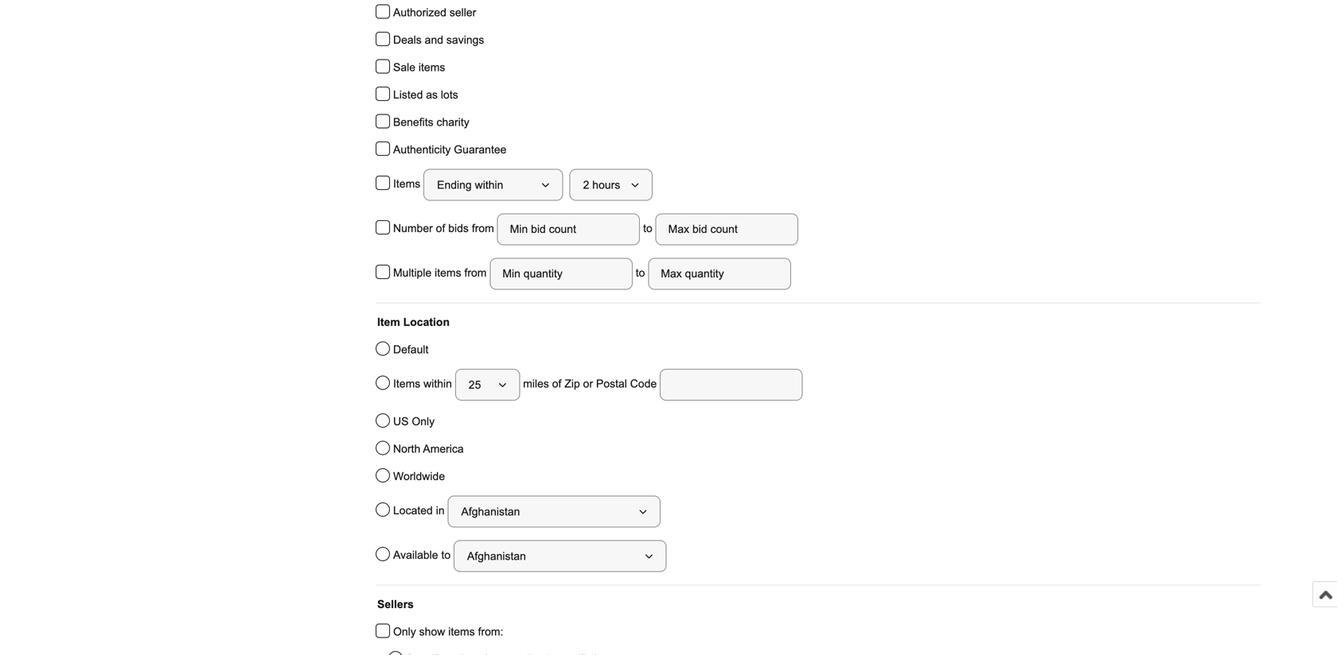 Task type: locate. For each thing, give the bounding box(es) containing it.
lots
[[441, 89, 458, 101]]

items left "within"
[[393, 378, 420, 391]]

us only
[[393, 416, 435, 428]]

0 vertical spatial items
[[393, 178, 424, 190]]

items
[[393, 178, 424, 190], [393, 378, 420, 391]]

0 vertical spatial of
[[436, 223, 445, 235]]

from
[[472, 223, 494, 235], [464, 267, 487, 280]]

miles of zip or postal code
[[520, 378, 660, 391]]

items right multiple
[[435, 267, 461, 280]]

items
[[419, 61, 445, 74], [435, 267, 461, 280], [448, 626, 475, 639]]

or
[[583, 378, 593, 391]]

sellers
[[377, 599, 414, 611]]

of for miles
[[552, 378, 562, 391]]

from right bids
[[472, 223, 494, 235]]

only
[[412, 416, 435, 428], [393, 626, 416, 639]]

from down bids
[[464, 267, 487, 280]]

items down authenticity
[[393, 178, 424, 190]]

of left bids
[[436, 223, 445, 235]]

items left from: on the bottom left of page
[[448, 626, 475, 639]]

0 horizontal spatial of
[[436, 223, 445, 235]]

only left show
[[393, 626, 416, 639]]

only right the us
[[412, 416, 435, 428]]

1 vertical spatial items
[[435, 267, 461, 280]]

2 items from the top
[[393, 378, 420, 391]]

items for items
[[393, 178, 424, 190]]

default
[[393, 344, 429, 356]]

1 vertical spatial items
[[393, 378, 420, 391]]

items up the as
[[419, 61, 445, 74]]

to
[[640, 223, 656, 235], [633, 267, 648, 280], [441, 550, 451, 562]]

worldwide
[[393, 471, 445, 483]]

and
[[425, 34, 443, 46]]

item
[[377, 316, 400, 329]]

1 vertical spatial only
[[393, 626, 416, 639]]

1 vertical spatial of
[[552, 378, 562, 391]]

as
[[426, 89, 438, 101]]

0 vertical spatial to
[[640, 223, 656, 235]]

of left zip
[[552, 378, 562, 391]]

located
[[393, 505, 433, 518]]

zip
[[565, 378, 580, 391]]

location
[[403, 316, 450, 329]]

authorized seller
[[393, 6, 476, 19]]

of
[[436, 223, 445, 235], [552, 378, 562, 391]]

number of bids from
[[393, 223, 497, 235]]

1 items from the top
[[393, 178, 424, 190]]

1 vertical spatial to
[[633, 267, 648, 280]]

available to
[[393, 550, 454, 562]]

multiple
[[393, 267, 432, 280]]

0 vertical spatial items
[[419, 61, 445, 74]]

to for number of bids from
[[640, 223, 656, 235]]

available
[[393, 550, 438, 562]]

1 horizontal spatial of
[[552, 378, 562, 391]]

from:
[[478, 626, 503, 639]]



Task type: describe. For each thing, give the bounding box(es) containing it.
authorized
[[393, 6, 447, 19]]

located in
[[393, 505, 448, 518]]

only show items from:
[[393, 626, 503, 639]]

Enter Maximum Quantity text field
[[648, 258, 791, 290]]

within
[[424, 378, 452, 391]]

2 vertical spatial to
[[441, 550, 451, 562]]

Enter maximum number of bids text field
[[656, 214, 799, 246]]

america
[[423, 443, 464, 456]]

listed
[[393, 89, 423, 101]]

authenticity guarantee
[[393, 144, 507, 156]]

code
[[630, 378, 657, 391]]

seller
[[450, 6, 476, 19]]

charity
[[437, 116, 469, 129]]

of for number
[[436, 223, 445, 235]]

north
[[393, 443, 420, 456]]

items for sale
[[419, 61, 445, 74]]

us
[[393, 416, 409, 428]]

benefits charity
[[393, 116, 469, 129]]

postal
[[596, 378, 627, 391]]

savings
[[447, 34, 484, 46]]

to for multiple items from
[[633, 267, 648, 280]]

number
[[393, 223, 433, 235]]

1 vertical spatial from
[[464, 267, 487, 280]]

Zip or Postal Code text field
[[660, 369, 803, 401]]

0 vertical spatial from
[[472, 223, 494, 235]]

deals
[[393, 34, 422, 46]]

listed as lots
[[393, 89, 458, 101]]

items within
[[393, 378, 455, 391]]

north america
[[393, 443, 464, 456]]

in
[[436, 505, 445, 518]]

sale items
[[393, 61, 445, 74]]

item location
[[377, 316, 450, 329]]

benefits
[[393, 116, 433, 129]]

multiple items from
[[393, 267, 490, 280]]

bids
[[448, 223, 469, 235]]

guarantee
[[454, 144, 507, 156]]

sale
[[393, 61, 416, 74]]

deals and savings
[[393, 34, 484, 46]]

show
[[419, 626, 445, 639]]

Enter minimum quantity text field
[[490, 258, 633, 290]]

items for multiple
[[435, 267, 461, 280]]

0 vertical spatial only
[[412, 416, 435, 428]]

items for items within
[[393, 378, 420, 391]]

2 vertical spatial items
[[448, 626, 475, 639]]

Enter minimum number of bids text field
[[497, 214, 640, 246]]

authenticity
[[393, 144, 451, 156]]

miles
[[523, 378, 549, 391]]



Task type: vqa. For each thing, say whether or not it's contained in the screenshot.
for within the UPDATING YOUR CHECKING ACCOUNT FOR PAYOUTS LEARN HOW TO CHANGE YOUR PAYOUT METHOD.
no



